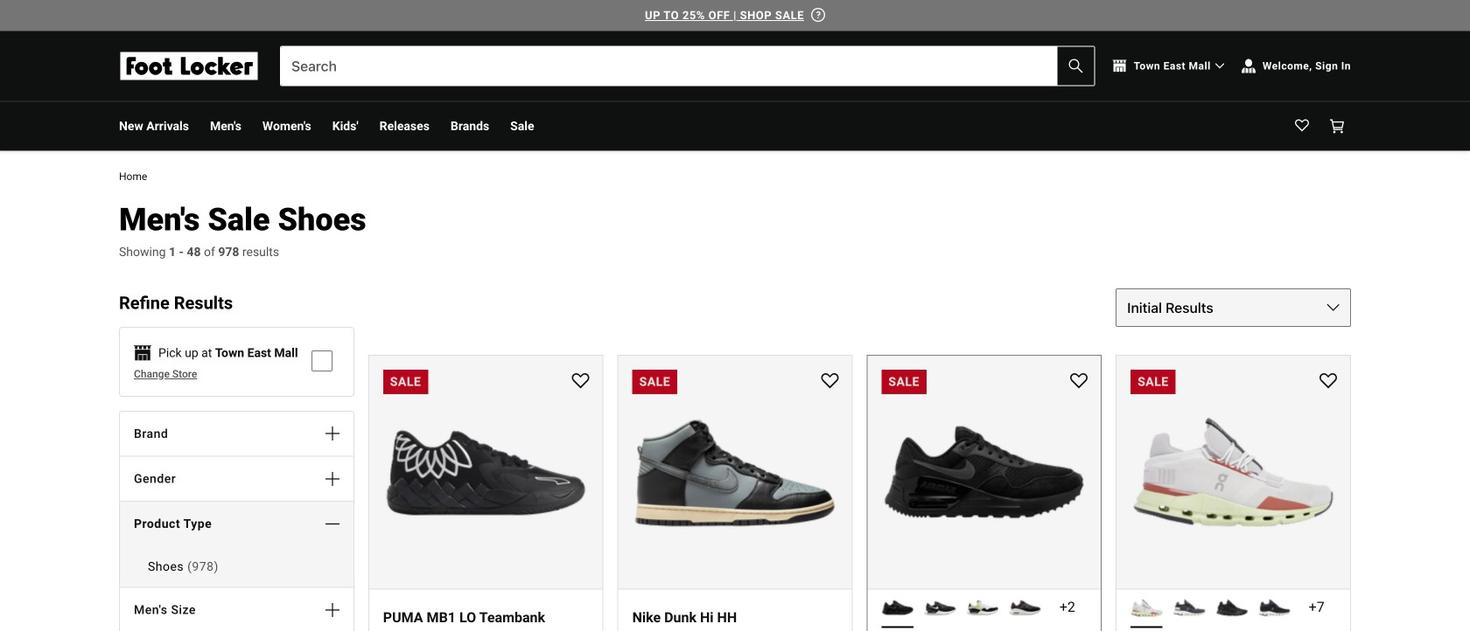 Task type: locate. For each thing, give the bounding box(es) containing it.
on cloudnova - men's blue/grey image
[[1173, 592, 1205, 624]]

search filters element
[[119, 275, 354, 632]]

manage favorites - puma mb1 lo teambank - men's image
[[572, 374, 590, 391]]

None search field
[[280, 46, 1095, 86]]

cart: 0 items image
[[1330, 119, 1344, 133]]

Search search field
[[281, 47, 1095, 85]]

my favorites image
[[1295, 119, 1309, 133]]

nike air max system - men's black/white/gray image
[[924, 592, 956, 624]]

foot locker logo links to the home page image
[[119, 52, 259, 80]]

manage favorites - nike dunk hi hh - men's image
[[821, 374, 839, 391]]

manage favorites - nike air max system - men's image
[[1071, 374, 1088, 391]]

toolbar
[[119, 102, 982, 151]]



Task type: describe. For each thing, give the bounding box(es) containing it.
search results region
[[354, 275, 1351, 632]]

on cloudnova - men's black/black image
[[1216, 592, 1248, 624]]

nike air max system - men's black/gray/black image
[[882, 592, 914, 624]]

on cloudnova - men's beige/blue image
[[1131, 592, 1163, 624]]

nike air max system - men's black/red/white image
[[1009, 592, 1041, 624]]

primary element
[[105, 102, 1365, 151]]

more information about up to 25% off | shop sale promotion image
[[811, 8, 825, 22]]

manage favorites - on cloudnova - men's image
[[1320, 374, 1337, 391]]

on cloudnova - men's grey/white image
[[1258, 592, 1290, 624]]

nike air max system - men's white/black/volt image
[[967, 592, 999, 624]]

search submit image
[[1069, 59, 1083, 73]]



Task type: vqa. For each thing, say whether or not it's contained in the screenshot.
Foot Locker logo links to the home page
yes



